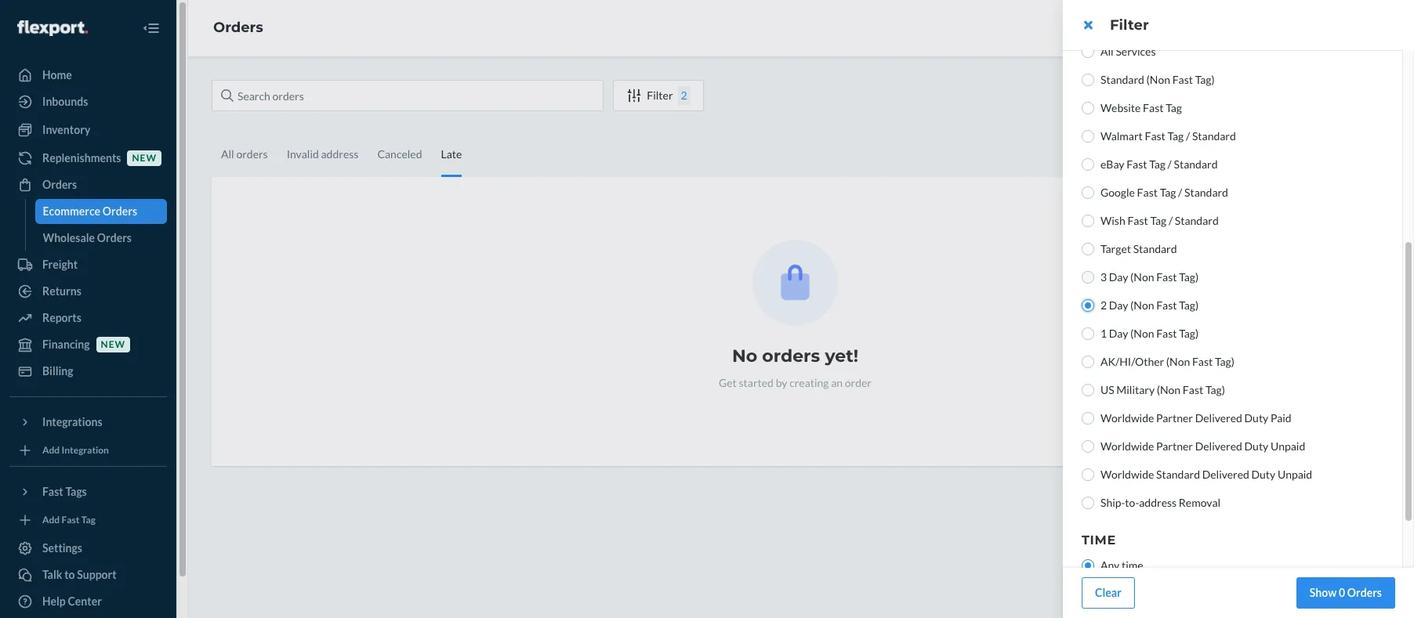 Task type: locate. For each thing, give the bounding box(es) containing it.
services
[[1116, 45, 1156, 58]]

tag up ebay fast tag / standard
[[1168, 129, 1184, 143]]

delivered down worldwide partner delivered duty unpaid
[[1203, 468, 1250, 482]]

duty for worldwide partner delivered duty paid
[[1245, 412, 1269, 425]]

day right 2 at the right
[[1110, 299, 1129, 312]]

day right 1
[[1110, 327, 1129, 340]]

2 vertical spatial day
[[1110, 327, 1129, 340]]

tag) for 3 day (non fast tag)
[[1180, 271, 1199, 284]]

tag up walmart fast tag / standard
[[1166, 101, 1183, 114]]

partner
[[1157, 412, 1194, 425], [1157, 440, 1194, 453]]

partner down worldwide partner delivered duty paid
[[1157, 440, 1194, 453]]

delivered up worldwide partner delivered duty unpaid
[[1196, 412, 1243, 425]]

2 vertical spatial worldwide
[[1101, 468, 1155, 482]]

1 vertical spatial duty
[[1245, 440, 1269, 453]]

0 vertical spatial worldwide
[[1101, 412, 1155, 425]]

(non for 1
[[1131, 327, 1155, 340]]

clear
[[1096, 587, 1122, 600]]

1 vertical spatial partner
[[1157, 440, 1194, 453]]

walmart
[[1101, 129, 1143, 143]]

None radio
[[1082, 74, 1095, 86], [1082, 130, 1095, 143], [1082, 158, 1095, 171], [1082, 215, 1095, 227], [1082, 243, 1095, 256], [1082, 328, 1095, 340], [1082, 560, 1095, 572], [1082, 74, 1095, 86], [1082, 130, 1095, 143], [1082, 158, 1095, 171], [1082, 215, 1095, 227], [1082, 243, 1095, 256], [1082, 328, 1095, 340], [1082, 560, 1095, 572]]

/ for wish
[[1169, 214, 1173, 227]]

tag) for 2 day (non fast tag)
[[1180, 299, 1199, 312]]

tag for ebay
[[1150, 158, 1166, 171]]

tag) for us military (non fast tag)
[[1206, 383, 1226, 397]]

worldwide
[[1101, 412, 1155, 425], [1101, 440, 1155, 453], [1101, 468, 1155, 482]]

clear button
[[1082, 578, 1135, 609]]

standard up website
[[1101, 73, 1145, 86]]

unpaid for worldwide standard delivered duty unpaid
[[1278, 468, 1313, 482]]

target standard
[[1101, 242, 1178, 256]]

ebay
[[1101, 158, 1125, 171]]

time
[[1082, 533, 1117, 548]]

/
[[1187, 129, 1191, 143], [1168, 158, 1172, 171], [1179, 186, 1183, 199], [1169, 214, 1173, 227]]

wish fast tag / standard
[[1101, 214, 1219, 227]]

tag for website
[[1166, 101, 1183, 114]]

3 worldwide from the top
[[1101, 468, 1155, 482]]

wish
[[1101, 214, 1126, 227]]

None radio
[[1082, 45, 1095, 58], [1082, 102, 1095, 114], [1082, 187, 1095, 199], [1082, 271, 1095, 284], [1082, 300, 1095, 312], [1082, 356, 1095, 369], [1082, 384, 1095, 397], [1082, 413, 1095, 425], [1082, 441, 1095, 453], [1082, 469, 1095, 482], [1082, 497, 1095, 510], [1082, 45, 1095, 58], [1082, 102, 1095, 114], [1082, 187, 1095, 199], [1082, 271, 1095, 284], [1082, 300, 1095, 312], [1082, 356, 1095, 369], [1082, 384, 1095, 397], [1082, 413, 1095, 425], [1082, 441, 1095, 453], [1082, 469, 1095, 482], [1082, 497, 1095, 510]]

fast up ebay fast tag / standard
[[1145, 129, 1166, 143]]

standard up ebay fast tag / standard
[[1193, 129, 1237, 143]]

tag up wish fast tag / standard
[[1160, 186, 1177, 199]]

ebay fast tag / standard
[[1101, 158, 1218, 171]]

delivered for worldwide partner delivered duty unpaid
[[1196, 440, 1243, 453]]

2 vertical spatial delivered
[[1203, 468, 1250, 482]]

tag)
[[1196, 73, 1215, 86], [1180, 271, 1199, 284], [1180, 299, 1199, 312], [1180, 327, 1199, 340], [1215, 355, 1235, 369], [1206, 383, 1226, 397]]

1 vertical spatial worldwide
[[1101, 440, 1155, 453]]

close image
[[1084, 19, 1093, 31]]

/ down google fast tag / standard
[[1169, 214, 1173, 227]]

any
[[1101, 559, 1120, 572]]

standard down google fast tag / standard
[[1175, 214, 1219, 227]]

duty left paid
[[1245, 412, 1269, 425]]

duty down paid
[[1252, 468, 1276, 482]]

2 worldwide from the top
[[1101, 440, 1155, 453]]

day right 3
[[1110, 271, 1129, 284]]

tag
[[1166, 101, 1183, 114], [1168, 129, 1184, 143], [1150, 158, 1166, 171], [1160, 186, 1177, 199], [1151, 214, 1167, 227]]

tag up google fast tag / standard
[[1150, 158, 1166, 171]]

(non up 1 day (non fast tag)
[[1131, 299, 1155, 312]]

/ down walmart fast tag / standard
[[1168, 158, 1172, 171]]

tag) for 1 day (non fast tag)
[[1180, 327, 1199, 340]]

all
[[1101, 45, 1114, 58]]

/ for walmart
[[1187, 129, 1191, 143]]

1 vertical spatial day
[[1110, 299, 1129, 312]]

fast right ebay
[[1127, 158, 1148, 171]]

(non down ak/hi/other (non fast tag)
[[1157, 383, 1181, 397]]

all services
[[1101, 45, 1156, 58]]

2 vertical spatial duty
[[1252, 468, 1276, 482]]

3 day from the top
[[1110, 327, 1129, 340]]

partner down us military (non fast tag)
[[1157, 412, 1194, 425]]

2 partner from the top
[[1157, 440, 1194, 453]]

worldwide for worldwide standard delivered duty unpaid
[[1101, 468, 1155, 482]]

(non
[[1147, 73, 1171, 86], [1131, 271, 1155, 284], [1131, 299, 1155, 312], [1131, 327, 1155, 340], [1167, 355, 1191, 369], [1157, 383, 1181, 397]]

tag for google
[[1160, 186, 1177, 199]]

1 vertical spatial unpaid
[[1278, 468, 1313, 482]]

0 vertical spatial partner
[[1157, 412, 1194, 425]]

1 partner from the top
[[1157, 412, 1194, 425]]

time
[[1122, 559, 1144, 572]]

day for 3
[[1110, 271, 1129, 284]]

0
[[1339, 587, 1346, 600]]

tag for wish
[[1151, 214, 1167, 227]]

partner for worldwide partner delivered duty unpaid
[[1157, 440, 1194, 453]]

1 worldwide from the top
[[1101, 412, 1155, 425]]

(non down 2 day (non fast tag)
[[1131, 327, 1155, 340]]

standard up ship-to-address removal at right
[[1157, 468, 1201, 482]]

fast up ak/hi/other (non fast tag)
[[1157, 327, 1178, 340]]

duty for worldwide partner delivered duty unpaid
[[1245, 440, 1269, 453]]

3 day (non fast tag)
[[1101, 271, 1199, 284]]

day
[[1110, 271, 1129, 284], [1110, 299, 1129, 312], [1110, 327, 1129, 340]]

(non down target standard
[[1131, 271, 1155, 284]]

us military (non fast tag)
[[1101, 383, 1226, 397]]

standard
[[1101, 73, 1145, 86], [1193, 129, 1237, 143], [1174, 158, 1218, 171], [1185, 186, 1229, 199], [1175, 214, 1219, 227], [1134, 242, 1178, 256], [1157, 468, 1201, 482]]

2 day from the top
[[1110, 299, 1129, 312]]

standard up wish fast tag / standard
[[1185, 186, 1229, 199]]

fast
[[1173, 73, 1194, 86], [1143, 101, 1164, 114], [1145, 129, 1166, 143], [1127, 158, 1148, 171], [1138, 186, 1158, 199], [1128, 214, 1149, 227], [1157, 271, 1178, 284], [1157, 299, 1178, 312], [1157, 327, 1178, 340], [1193, 355, 1213, 369], [1183, 383, 1204, 397]]

delivered up worldwide standard delivered duty unpaid
[[1196, 440, 1243, 453]]

0 vertical spatial day
[[1110, 271, 1129, 284]]

unpaid
[[1271, 440, 1306, 453], [1278, 468, 1313, 482]]

1 day from the top
[[1110, 271, 1129, 284]]

0 vertical spatial unpaid
[[1271, 440, 1306, 453]]

worldwide for worldwide partner delivered duty paid
[[1101, 412, 1155, 425]]

0 vertical spatial duty
[[1245, 412, 1269, 425]]

tag for walmart
[[1168, 129, 1184, 143]]

0 vertical spatial delivered
[[1196, 412, 1243, 425]]

delivered
[[1196, 412, 1243, 425], [1196, 440, 1243, 453], [1203, 468, 1250, 482]]

duty
[[1245, 412, 1269, 425], [1245, 440, 1269, 453], [1252, 468, 1276, 482]]

fast up 1 day (non fast tag)
[[1157, 299, 1178, 312]]

/ for google
[[1179, 186, 1183, 199]]

worldwide standard delivered duty unpaid
[[1101, 468, 1313, 482]]

duty up worldwide standard delivered duty unpaid
[[1245, 440, 1269, 453]]

1 vertical spatial delivered
[[1196, 440, 1243, 453]]

standard down wish fast tag / standard
[[1134, 242, 1178, 256]]

/ up wish fast tag / standard
[[1179, 186, 1183, 199]]

/ up ebay fast tag / standard
[[1187, 129, 1191, 143]]

to-
[[1126, 496, 1140, 510]]

fast up worldwide partner delivered duty paid
[[1183, 383, 1204, 397]]

any time
[[1101, 559, 1144, 572]]

removal
[[1179, 496, 1221, 510]]

delivered for worldwide standard delivered duty unpaid
[[1203, 468, 1250, 482]]

tag down google fast tag / standard
[[1151, 214, 1167, 227]]

filter
[[1110, 16, 1149, 34]]



Task type: describe. For each thing, give the bounding box(es) containing it.
ship-
[[1101, 496, 1126, 510]]

/ for ebay
[[1168, 158, 1172, 171]]

us
[[1101, 383, 1115, 397]]

show 0 orders
[[1310, 587, 1383, 600]]

1 day (non fast tag)
[[1101, 327, 1199, 340]]

day for 1
[[1110, 327, 1129, 340]]

(non for 3
[[1131, 271, 1155, 284]]

fast up us military (non fast tag)
[[1193, 355, 1213, 369]]

target
[[1101, 242, 1132, 256]]

fast up website fast tag
[[1173, 73, 1194, 86]]

2 day (non fast tag)
[[1101, 299, 1199, 312]]

google
[[1101, 186, 1135, 199]]

(non for 2
[[1131, 299, 1155, 312]]

standard (non fast tag)
[[1101, 73, 1215, 86]]

(non for us
[[1157, 383, 1181, 397]]

fast right google
[[1138, 186, 1158, 199]]

walmart fast tag / standard
[[1101, 129, 1237, 143]]

(non up website fast tag
[[1147, 73, 1171, 86]]

orders
[[1348, 587, 1383, 600]]

unpaid for worldwide partner delivered duty unpaid
[[1271, 440, 1306, 453]]

1
[[1101, 327, 1107, 340]]

partner for worldwide partner delivered duty paid
[[1157, 412, 1194, 425]]

paid
[[1271, 412, 1292, 425]]

day for 2
[[1110, 299, 1129, 312]]

ship-to-address removal
[[1101, 496, 1221, 510]]

ak/hi/other (non fast tag)
[[1101, 355, 1235, 369]]

3
[[1101, 271, 1107, 284]]

website
[[1101, 101, 1141, 114]]

fast up 2 day (non fast tag)
[[1157, 271, 1178, 284]]

2
[[1101, 299, 1107, 312]]

delivered for worldwide partner delivered duty paid
[[1196, 412, 1243, 425]]

worldwide for worldwide partner delivered duty unpaid
[[1101, 440, 1155, 453]]

google fast tag / standard
[[1101, 186, 1229, 199]]

standard down walmart fast tag / standard
[[1174, 158, 1218, 171]]

worldwide partner delivered duty paid
[[1101, 412, 1292, 425]]

ak/hi/other
[[1101, 355, 1165, 369]]

address
[[1140, 496, 1177, 510]]

(non up us military (non fast tag)
[[1167, 355, 1191, 369]]

fast down standard (non fast tag)
[[1143, 101, 1164, 114]]

show
[[1310, 587, 1337, 600]]

website fast tag
[[1101, 101, 1183, 114]]

fast right "wish"
[[1128, 214, 1149, 227]]

show 0 orders button
[[1297, 578, 1396, 609]]

worldwide partner delivered duty unpaid
[[1101, 440, 1306, 453]]

military
[[1117, 383, 1155, 397]]

duty for worldwide standard delivered duty unpaid
[[1252, 468, 1276, 482]]



Task type: vqa. For each thing, say whether or not it's contained in the screenshot.
leftmost Inbounds link
no



